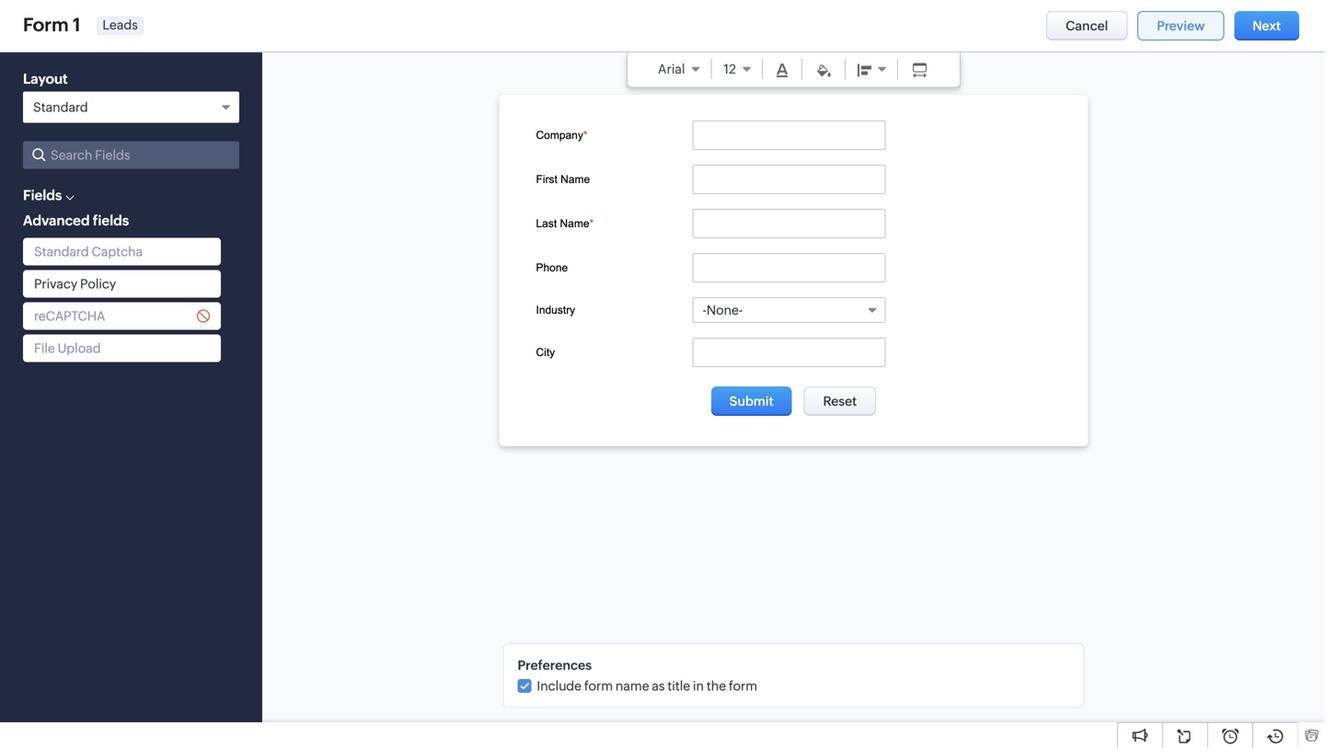 Task type: locate. For each thing, give the bounding box(es) containing it.
first
[[536, 173, 558, 185]]

0 vertical spatial *
[[583, 129, 588, 141]]

1 horizontal spatial *
[[590, 217, 594, 230]]

form left name on the bottom left
[[584, 679, 613, 693]]

0 vertical spatial standard
[[33, 100, 88, 115]]

title
[[668, 679, 690, 693]]

name right first
[[561, 173, 590, 185]]

upload
[[58, 341, 101, 356]]

Enter Form Name text field
[[23, 14, 90, 36]]

next
[[1253, 18, 1281, 33]]

webforms
[[44, 331, 108, 346]]

* up first name
[[583, 129, 588, 141]]

form
[[584, 679, 613, 693], [729, 679, 758, 693]]

standard inside standard 'field'
[[33, 100, 88, 115]]

reset
[[823, 394, 857, 409]]

the
[[707, 679, 726, 693]]

None field
[[849, 62, 895, 77]]

name for first name
[[561, 173, 590, 185]]

name
[[561, 173, 590, 185], [560, 217, 590, 230]]

2 form from the left
[[729, 679, 758, 693]]

name
[[616, 679, 649, 693]]

file upload
[[34, 341, 101, 356]]

* right last
[[590, 217, 594, 230]]

0 horizontal spatial form
[[584, 679, 613, 693]]

1 vertical spatial name
[[560, 217, 590, 230]]

1 vertical spatial *
[[590, 217, 594, 230]]

form right the
[[729, 679, 758, 693]]

in
[[693, 679, 704, 693]]

fields
[[23, 187, 62, 203]]

notification
[[44, 301, 115, 316]]

phone
[[536, 261, 568, 274]]

arial
[[658, 62, 685, 76]]

1 vertical spatial standard
[[34, 244, 89, 259]]

standard down layout
[[33, 100, 88, 115]]

Arial field
[[649, 62, 708, 76]]

company
[[536, 129, 583, 141]]

1 horizontal spatial form
[[729, 679, 758, 693]]

city
[[536, 346, 555, 358]]

leads
[[103, 17, 138, 32]]

0 vertical spatial name
[[561, 173, 590, 185]]

recaptcha
[[34, 309, 106, 324]]

chat link
[[44, 360, 73, 378]]

submit
[[730, 394, 774, 409]]

*
[[583, 129, 588, 141], [590, 217, 594, 230]]

Standard field
[[23, 92, 239, 123]]

setup
[[18, 80, 70, 101]]

standard up email link
[[34, 244, 89, 259]]

Search Fields text field
[[23, 141, 239, 169]]

captcha
[[92, 244, 143, 259]]

12
[[724, 62, 736, 76]]

name for last name *
[[560, 217, 590, 230]]

name right last
[[560, 217, 590, 230]]

layout
[[23, 71, 68, 87]]

last
[[536, 217, 557, 230]]

channels
[[30, 239, 88, 254]]

chat
[[44, 362, 73, 376]]

industry
[[536, 304, 575, 316]]

notification sms link
[[44, 299, 145, 318]]

home link
[[89, 0, 155, 45]]

standard
[[33, 100, 88, 115], [34, 244, 89, 259]]



Task type: describe. For each thing, give the bounding box(es) containing it.
notification sms
[[44, 301, 145, 316]]

12 field
[[715, 62, 759, 76]]

cancel
[[1066, 18, 1108, 33]]

company *
[[536, 129, 588, 141]]

standard for standard
[[33, 100, 88, 115]]

crm link
[[15, 13, 82, 32]]

home
[[104, 15, 140, 30]]

channels button
[[0, 229, 239, 263]]

last name *
[[536, 217, 594, 230]]

cancel button
[[1047, 11, 1128, 40]]

sms
[[117, 301, 145, 316]]

0 horizontal spatial *
[[583, 129, 588, 141]]

file
[[34, 341, 55, 356]]

include
[[537, 679, 582, 693]]

email link
[[44, 269, 77, 287]]

reset button
[[804, 387, 876, 416]]

privacy policy
[[34, 277, 116, 291]]

crm
[[44, 13, 82, 32]]

preferences
[[518, 658, 592, 673]]

channels region
[[0, 263, 239, 385]]

1 form from the left
[[584, 679, 613, 693]]

preview button
[[1138, 11, 1225, 40]]

standard for standard captcha
[[34, 244, 89, 259]]

logo image
[[15, 15, 37, 30]]

submit button
[[711, 387, 792, 416]]

policy
[[80, 277, 116, 291]]

preview
[[1157, 18, 1205, 33]]

email
[[44, 271, 77, 285]]

privacy
[[34, 277, 77, 291]]

first name
[[536, 173, 590, 185]]

webforms link
[[44, 330, 108, 348]]

next button
[[1235, 11, 1300, 40]]

standard captcha
[[34, 244, 143, 259]]

as
[[652, 679, 665, 693]]

preferences include form name as title in the form
[[518, 658, 758, 693]]



Task type: vqa. For each thing, say whether or not it's contained in the screenshot.
Reset button
yes



